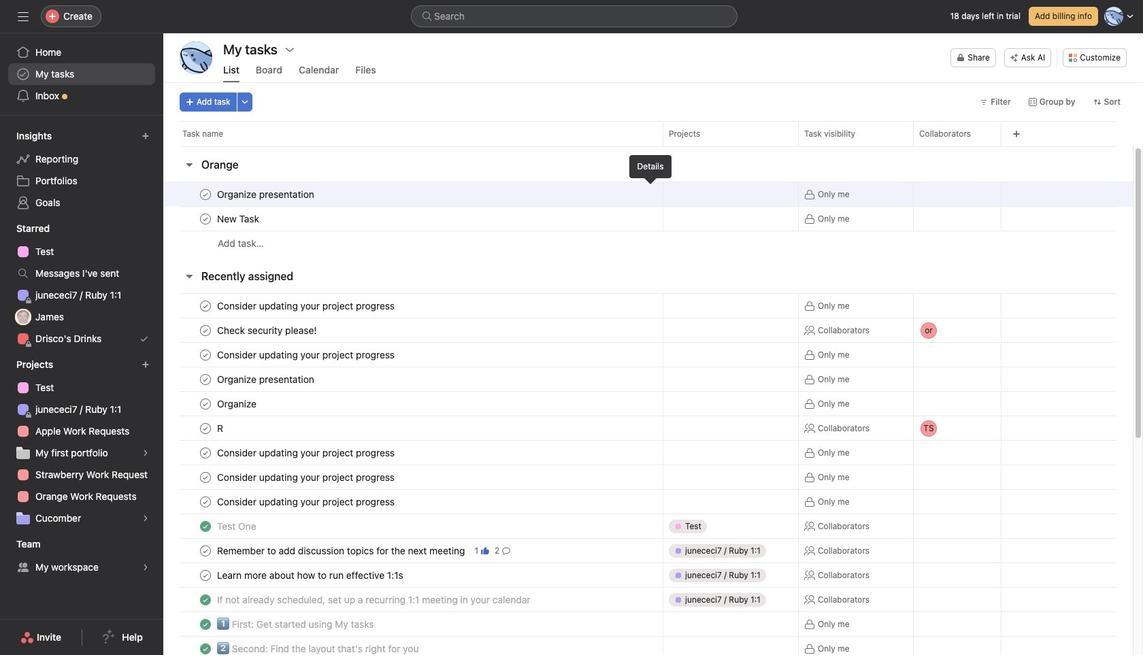 Task type: locate. For each thing, give the bounding box(es) containing it.
completed checkbox inside if not already scheduled, set up a recurring 1:1 meeting in your calendar cell
[[197, 592, 214, 608]]

linked projects for new task cell
[[663, 206, 799, 231]]

task name text field for mark complete checkbox within new task cell
[[214, 212, 263, 226]]

completed checkbox for 1️⃣ first: get started using my tasks cell
[[197, 616, 214, 633]]

consider updating your project progress cell
[[163, 293, 663, 319], [163, 342, 663, 368], [163, 440, 663, 466], [163, 465, 663, 490], [163, 489, 663, 515]]

Mark complete checkbox
[[197, 211, 214, 227], [197, 322, 214, 339], [197, 347, 214, 363], [197, 371, 214, 388], [197, 494, 214, 510], [197, 543, 214, 559], [197, 567, 214, 584]]

6 task name text field from the top
[[214, 397, 261, 411]]

1 mark complete checkbox from the top
[[197, 211, 214, 227]]

3 consider updating your project progress cell from the top
[[163, 440, 663, 466]]

mark complete image inside learn more about how to run effective 1:1s cell
[[197, 567, 214, 584]]

hide sidebar image
[[18, 11, 29, 22]]

task name text field for 6th mark complete option from the top of the page's mark complete icon
[[214, 471, 399, 484]]

check security please! cell
[[163, 318, 663, 343]]

4 mark complete checkbox from the top
[[197, 420, 214, 437]]

task name text field for mark complete image associated with 3rd mark complete checkbox from the bottom of the page
[[214, 495, 399, 509]]

mark complete image inside remember to add discussion topics for the next meeting cell
[[197, 543, 214, 559]]

1 linked projects for consider updating your project progress cell from the top
[[663, 293, 799, 319]]

task name text field inside check security please! cell
[[214, 324, 321, 337]]

mark complete checkbox inside r cell
[[197, 420, 214, 437]]

mark complete image
[[197, 186, 214, 202], [197, 211, 214, 227], [197, 298, 214, 314], [197, 371, 214, 388], [197, 420, 214, 437], [197, 469, 214, 486], [197, 567, 214, 584]]

task name text field inside learn more about how to run effective 1:1s cell
[[214, 569, 408, 582]]

1 vertical spatial organize presentation cell
[[163, 367, 663, 392]]

see details, cucomber image
[[142, 515, 150, 523]]

linked projects for 1️⃣ first: get started using my tasks cell
[[663, 612, 799, 637]]

3 mark complete checkbox from the top
[[197, 347, 214, 363]]

2 task name text field from the top
[[214, 212, 263, 226]]

2 mark complete image from the top
[[197, 347, 214, 363]]

mark complete image for mark complete checkbox inside the check security please! cell
[[197, 322, 214, 339]]

completed image for task name text box in 1️⃣ first: get started using my tasks cell
[[197, 616, 214, 633]]

6 task name text field from the top
[[214, 593, 535, 607]]

4 completed checkbox from the top
[[197, 641, 214, 655]]

remember to add discussion topics for the next meeting cell
[[163, 538, 663, 564]]

3 mark complete image from the top
[[197, 396, 214, 412]]

task name text field inside 'test one' cell
[[214, 520, 260, 533]]

5 task name text field from the top
[[214, 544, 469, 558]]

10 task name text field from the top
[[214, 642, 423, 655]]

5 linked projects for consider updating your project progress cell from the top
[[663, 489, 799, 515]]

7 task name text field from the top
[[214, 618, 378, 631]]

1 task name text field from the top
[[214, 188, 318, 201]]

0 vertical spatial completed image
[[197, 518, 214, 535]]

projects element
[[0, 353, 163, 532]]

7 task name text field from the top
[[214, 446, 399, 460]]

task name text field inside new task cell
[[214, 212, 263, 226]]

1 completed image from the top
[[197, 518, 214, 535]]

2 collapse task list for this group image from the top
[[184, 271, 195, 282]]

organize presentation cell
[[163, 182, 663, 207], [163, 367, 663, 392]]

2 completed checkbox from the top
[[197, 592, 214, 608]]

3 completed checkbox from the top
[[197, 616, 214, 633]]

6 mark complete checkbox from the top
[[197, 543, 214, 559]]

mark complete checkbox inside check security please! cell
[[197, 322, 214, 339]]

completed image inside 2️⃣ second: find the layout that's right for you 'cell'
[[197, 641, 214, 655]]

task name text field for mark complete icon within the r cell
[[214, 422, 229, 435]]

collapse task list for this group image for "header recently assigned" tree grid
[[184, 271, 195, 282]]

task name text field inside 2️⃣ second: find the layout that's right for you 'cell'
[[214, 642, 423, 655]]

4 linked projects for consider updating your project progress cell from the top
[[663, 465, 799, 490]]

5 task name text field from the top
[[214, 373, 318, 386]]

3 task name text field from the top
[[214, 299, 399, 313]]

2 task name text field from the top
[[214, 422, 229, 435]]

mark complete checkbox inside learn more about how to run effective 1:1s cell
[[197, 567, 214, 584]]

1 collapse task list for this group image from the top
[[184, 159, 195, 170]]

task name text field inside 1️⃣ first: get started using my tasks cell
[[214, 618, 378, 631]]

organize cell
[[163, 391, 663, 417]]

Mark complete checkbox
[[197, 186, 214, 202], [197, 298, 214, 314], [197, 396, 214, 412], [197, 420, 214, 437], [197, 445, 214, 461], [197, 469, 214, 486]]

3 completed image from the top
[[197, 641, 214, 655]]

9 task name text field from the top
[[214, 569, 408, 582]]

6 mark complete checkbox from the top
[[197, 469, 214, 486]]

task name text field inside if not already scheduled, set up a recurring 1:1 meeting in your calendar cell
[[214, 593, 535, 607]]

6 mark complete image from the top
[[197, 543, 214, 559]]

Task name text field
[[214, 188, 318, 201], [214, 212, 263, 226], [214, 299, 399, 313], [214, 348, 399, 362], [214, 373, 318, 386], [214, 397, 261, 411], [214, 446, 399, 460], [214, 520, 260, 533], [214, 569, 408, 582], [214, 642, 423, 655]]

mark complete image inside check security please! cell
[[197, 322, 214, 339]]

7 mark complete checkbox from the top
[[197, 567, 214, 584]]

mark complete image for mark complete option within the r cell
[[197, 420, 214, 437]]

5 mark complete image from the top
[[197, 420, 214, 437]]

mark complete checkbox inside organize presentation cell
[[197, 186, 214, 202]]

mark complete image inside organize cell
[[197, 396, 214, 412]]

1 consider updating your project progress cell from the top
[[163, 293, 663, 319]]

7 mark complete image from the top
[[197, 567, 214, 584]]

4 consider updating your project progress cell from the top
[[163, 465, 663, 490]]

mark complete checkbox inside new task cell
[[197, 211, 214, 227]]

3 linked projects for consider updating your project progress cell from the top
[[663, 440, 799, 466]]

task name text field for completed image
[[214, 593, 535, 607]]

4 mark complete image from the top
[[197, 371, 214, 388]]

2 mark complete checkbox from the top
[[197, 322, 214, 339]]

1 mark complete image from the top
[[197, 322, 214, 339]]

mark complete checkbox inside remember to add discussion topics for the next meeting cell
[[197, 543, 214, 559]]

completed checkbox inside 'test one' cell
[[197, 518, 214, 535]]

4 mark complete checkbox from the top
[[197, 371, 214, 388]]

4 task name text field from the top
[[214, 348, 399, 362]]

3 mark complete checkbox from the top
[[197, 396, 214, 412]]

tooltip
[[629, 155, 672, 182]]

mark complete image inside new task cell
[[197, 211, 214, 227]]

task name text field for mark complete image in the remember to add discussion topics for the next meeting cell
[[214, 544, 469, 558]]

1 mark complete image from the top
[[197, 186, 214, 202]]

teams element
[[0, 532, 163, 581]]

mark complete checkbox inside organize cell
[[197, 396, 214, 412]]

0 vertical spatial collapse task list for this group image
[[184, 159, 195, 170]]

2 linked projects for consider updating your project progress cell from the top
[[663, 342, 799, 368]]

mark complete image for mark complete option inside the organize presentation cell
[[197, 186, 214, 202]]

task name text field for completed checkbox within the 2️⃣ second: find the layout that's right for you 'cell'
[[214, 642, 423, 655]]

4 mark complete image from the top
[[197, 445, 214, 461]]

completed image
[[197, 518, 214, 535], [197, 616, 214, 633], [197, 641, 214, 655]]

6 mark complete image from the top
[[197, 469, 214, 486]]

task name text field inside remember to add discussion topics for the next meeting cell
[[214, 544, 469, 558]]

completed checkbox inside 1️⃣ first: get started using my tasks cell
[[197, 616, 214, 633]]

2 completed image from the top
[[197, 616, 214, 633]]

1️⃣ first: get started using my tasks cell
[[163, 612, 663, 637]]

mark complete image
[[197, 322, 214, 339], [197, 347, 214, 363], [197, 396, 214, 412], [197, 445, 214, 461], [197, 494, 214, 510], [197, 543, 214, 559]]

1 mark complete checkbox from the top
[[197, 186, 214, 202]]

completed image for task name text field inside 2️⃣ second: find the layout that's right for you 'cell'
[[197, 641, 214, 655]]

mark complete image inside r cell
[[197, 420, 214, 437]]

task name text field for second mark complete option
[[214, 299, 399, 313]]

mark complete checkbox for remember to add discussion topics for the next meeting cell
[[197, 543, 214, 559]]

mark complete checkbox inside organize presentation cell
[[197, 371, 214, 388]]

1 completed checkbox from the top
[[197, 518, 214, 535]]

4 task name text field from the top
[[214, 495, 399, 509]]

task name text field for completed checkbox in 'test one' cell
[[214, 520, 260, 533]]

row
[[163, 121, 1143, 146], [180, 146, 1117, 147], [163, 182, 1133, 207], [163, 206, 1133, 231], [163, 231, 1133, 256], [163, 293, 1133, 319], [163, 317, 1133, 344], [163, 342, 1133, 368], [163, 367, 1133, 392], [163, 391, 1133, 417], [163, 415, 1133, 442], [163, 440, 1133, 466], [163, 465, 1133, 490], [163, 489, 1133, 515], [163, 514, 1133, 539], [163, 538, 1133, 564], [163, 563, 1133, 588], [163, 587, 1133, 613], [163, 612, 1133, 637], [163, 636, 1133, 655]]

global element
[[0, 33, 163, 115]]

mark complete checkbox for check security please! cell
[[197, 322, 214, 339]]

if not already scheduled, set up a recurring 1:1 meeting in your calendar cell
[[163, 587, 663, 613]]

Task name text field
[[214, 324, 321, 337], [214, 422, 229, 435], [214, 471, 399, 484], [214, 495, 399, 509], [214, 544, 469, 558], [214, 593, 535, 607], [214, 618, 378, 631]]

0 vertical spatial organize presentation cell
[[163, 182, 663, 207]]

1 vertical spatial collapse task list for this group image
[[184, 271, 195, 282]]

show options image
[[284, 44, 295, 55]]

1 task name text field from the top
[[214, 324, 321, 337]]

2️⃣ second: find the layout that's right for you cell
[[163, 636, 663, 655]]

completed checkbox inside 2️⃣ second: find the layout that's right for you 'cell'
[[197, 641, 214, 655]]

Completed checkbox
[[197, 518, 214, 535], [197, 592, 214, 608], [197, 616, 214, 633], [197, 641, 214, 655]]

3 task name text field from the top
[[214, 471, 399, 484]]

2 vertical spatial completed image
[[197, 641, 214, 655]]

list box
[[411, 5, 738, 27]]

collapse task list for this group image
[[184, 159, 195, 170], [184, 271, 195, 282]]

3 mark complete image from the top
[[197, 298, 214, 314]]

2 mark complete image from the top
[[197, 211, 214, 227]]

linked projects for organize cell
[[663, 391, 799, 417]]

completed image inside 1️⃣ first: get started using my tasks cell
[[197, 616, 214, 633]]

completed image inside 'test one' cell
[[197, 518, 214, 535]]

move tasks between sections image
[[622, 190, 630, 198]]

test one cell
[[163, 514, 663, 539]]

8 task name text field from the top
[[214, 520, 260, 533]]

1 vertical spatial completed image
[[197, 616, 214, 633]]

linked projects for consider updating your project progress cell
[[663, 293, 799, 319], [663, 342, 799, 368], [663, 440, 799, 466], [663, 465, 799, 490], [663, 489, 799, 515]]

task name text field inside organize cell
[[214, 397, 261, 411]]

mark complete image for 6th mark complete option from the top of the page
[[197, 469, 214, 486]]

task name text field inside r cell
[[214, 422, 229, 435]]

5 mark complete image from the top
[[197, 494, 214, 510]]



Task type: vqa. For each thing, say whether or not it's contained in the screenshot.
templates,
no



Task type: describe. For each thing, give the bounding box(es) containing it.
mark complete image for mark complete checkbox within the learn more about how to run effective 1:1s cell
[[197, 567, 214, 584]]

task name text field for third mark complete checkbox from the top of the page
[[214, 348, 399, 362]]

completed checkbox for if not already scheduled, set up a recurring 1:1 meeting in your calendar cell at the bottom
[[197, 592, 214, 608]]

mark complete image for third mark complete checkbox from the top of the page
[[197, 347, 214, 363]]

5 mark complete checkbox from the top
[[197, 445, 214, 461]]

add collaborators image
[[981, 189, 992, 200]]

completed checkbox for 'test one' cell
[[197, 518, 214, 535]]

5 mark complete checkbox from the top
[[197, 494, 214, 510]]

task name text field for 5th mark complete option from the top
[[214, 446, 399, 460]]

task name text field for mark complete checkbox inside the organize presentation cell
[[214, 373, 318, 386]]

completed checkbox for 2️⃣ second: find the layout that's right for you 'cell'
[[197, 641, 214, 655]]

linked projects for consider updating your project progress cell for 3rd consider updating your project progress cell from the top of the "header recently assigned" tree grid
[[663, 440, 799, 466]]

linked projects for consider updating your project progress cell for fourth consider updating your project progress cell from the top of the "header recently assigned" tree grid
[[663, 465, 799, 490]]

new task cell
[[163, 206, 663, 231]]

new project or portfolio image
[[142, 361, 150, 369]]

see details, my workspace image
[[142, 564, 150, 572]]

1 like. you liked this task image
[[481, 547, 489, 555]]

new insights image
[[142, 132, 150, 140]]

more actions image
[[241, 98, 249, 106]]

2 comments image
[[502, 547, 511, 555]]

2 organize presentation cell from the top
[[163, 367, 663, 392]]

2 consider updating your project progress cell from the top
[[163, 342, 663, 368]]

mark complete image for mark complete option within organize cell
[[197, 396, 214, 412]]

collapse task list for this group image for the header orange tree grid
[[184, 159, 195, 170]]

linked projects for r cell
[[663, 416, 799, 441]]

task name text field for mark complete image inside the check security please! cell
[[214, 324, 321, 337]]

learn more about how to run effective 1:1s cell
[[163, 563, 663, 588]]

mark complete image for second mark complete option
[[197, 298, 214, 314]]

view profile settings image
[[180, 42, 212, 74]]

insights element
[[0, 124, 163, 216]]

add field image
[[1013, 130, 1021, 138]]

mark complete checkbox for new task cell
[[197, 211, 214, 227]]

2 mark complete checkbox from the top
[[197, 298, 214, 314]]

mark complete checkbox for learn more about how to run effective 1:1s cell
[[197, 567, 214, 584]]

mark complete image for 3rd mark complete checkbox from the bottom of the page
[[197, 494, 214, 510]]

completed image for task name text field inside the 'test one' cell
[[197, 518, 214, 535]]

see details, my first portfolio image
[[142, 449, 150, 457]]

mark complete image for 5th mark complete option from the top
[[197, 445, 214, 461]]

completed image
[[197, 592, 214, 608]]

mark complete image for mark complete checkbox within remember to add discussion topics for the next meeting cell
[[197, 543, 214, 559]]

1 organize presentation cell from the top
[[163, 182, 663, 207]]

starred element
[[0, 216, 163, 353]]

details image
[[647, 190, 655, 198]]

linked projects for organize presentation cell
[[663, 367, 799, 392]]

header orange tree grid
[[163, 182, 1133, 256]]

5 consider updating your project progress cell from the top
[[163, 489, 663, 515]]

linked projects for 2️⃣ second: find the layout that's right for you cell
[[663, 636, 799, 655]]

linked projects for consider updating your project progress cell for 5th consider updating your project progress cell from the bottom of the "header recently assigned" tree grid
[[663, 293, 799, 319]]

linked projects for check security please! cell
[[663, 318, 799, 343]]

task name text field for mark complete checkbox within the learn more about how to run effective 1:1s cell
[[214, 569, 408, 582]]

mark complete checkbox for first organize presentation cell from the bottom of the page
[[197, 371, 214, 388]]

r cell
[[163, 416, 663, 441]]

linked projects for consider updating your project progress cell for second consider updating your project progress cell from the top of the "header recently assigned" tree grid
[[663, 342, 799, 368]]

linked projects for consider updating your project progress cell for 1st consider updating your project progress cell from the bottom
[[663, 489, 799, 515]]

header recently assigned tree grid
[[163, 293, 1133, 655]]

task name text field for mark complete option inside the organize presentation cell
[[214, 188, 318, 201]]

mark complete image for mark complete checkbox inside the organize presentation cell
[[197, 371, 214, 388]]

task name text field for mark complete option within organize cell
[[214, 397, 261, 411]]

mark complete image for mark complete checkbox within new task cell
[[197, 211, 214, 227]]



